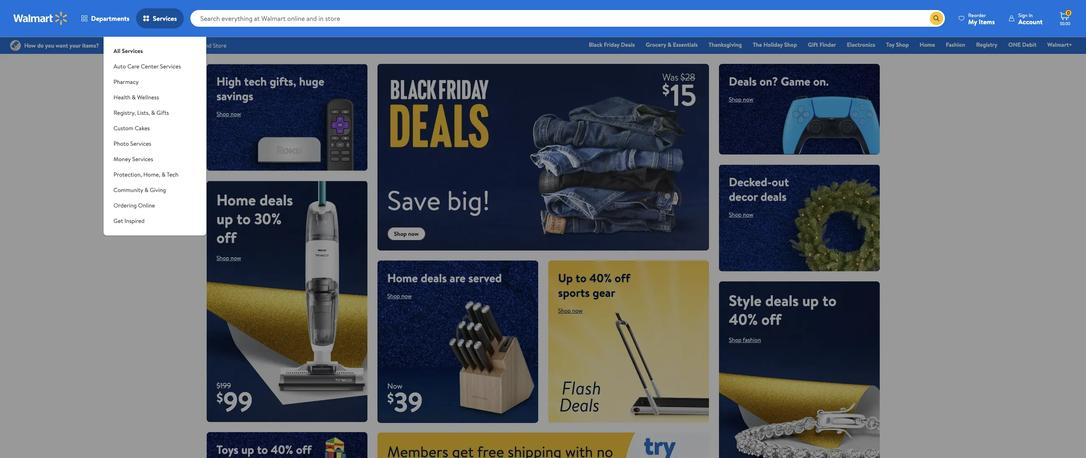 Task type: vqa. For each thing, say whether or not it's contained in the screenshot.
8 $618.20
no



Task type: locate. For each thing, give the bounding box(es) containing it.
auto care center services button
[[104, 59, 206, 74]]

now for up to 40% off sports gear
[[573, 307, 583, 315]]

services up protection, home, & tech
[[132, 155, 153, 163]]

ordering
[[114, 201, 137, 210]]

2 vertical spatial home
[[388, 270, 418, 286]]

grocery & essentials link
[[642, 40, 702, 49]]

deals inside the home deals up to 30% off
[[260, 190, 293, 211]]

shop
[[785, 41, 798, 49], [897, 41, 909, 49], [729, 95, 742, 104], [217, 110, 229, 118], [729, 210, 742, 219], [394, 230, 407, 238], [217, 254, 229, 262], [388, 292, 400, 300], [558, 307, 571, 315], [729, 336, 742, 344]]

high
[[217, 73, 241, 89]]

shop now for decked-out decor deals
[[729, 210, 754, 219]]

shop now link for high tech gifts, huge savings
[[217, 110, 241, 118]]

0 vertical spatial home
[[920, 41, 936, 49]]

high tech gifts, huge savings
[[217, 73, 325, 104]]

up
[[217, 208, 233, 229], [803, 290, 819, 311], [241, 442, 254, 458]]

services inside auto care center services dropdown button
[[160, 62, 181, 71]]

gifts,
[[270, 73, 296, 89]]

custom cakes
[[114, 124, 150, 132]]

& for giving
[[145, 186, 149, 194]]

& for essentials
[[668, 41, 672, 49]]

home inside the home deals up to 30% off
[[217, 190, 256, 211]]

photo services
[[114, 140, 151, 148]]

services inside photo services dropdown button
[[130, 140, 151, 148]]

1 vertical spatial deals
[[729, 73, 757, 89]]

deals inside "style deals up to 40% off"
[[766, 290, 799, 311]]

services right center
[[160, 62, 181, 71]]

auto
[[114, 62, 126, 71]]

shop now link for save big!
[[388, 227, 426, 241]]

now for decked-out decor deals
[[743, 210, 754, 219]]

shop now link for home deals up to 30% off
[[217, 254, 241, 262]]

& left giving
[[145, 186, 149, 194]]

1 vertical spatial home
[[217, 190, 256, 211]]

up inside the home deals up to 30% off
[[217, 208, 233, 229]]

0 horizontal spatial deals
[[621, 41, 635, 49]]

services up all services link
[[153, 14, 177, 23]]

decked-
[[729, 174, 772, 190]]

0 vertical spatial deals
[[621, 41, 635, 49]]

giving
[[150, 186, 166, 194]]

& for wellness
[[132, 93, 136, 102]]

shop for decked-out decor deals
[[729, 210, 742, 219]]

up to 40% off sports gear
[[558, 270, 631, 301]]

shop now for deals on? game on.
[[729, 95, 754, 104]]

health
[[114, 93, 131, 102]]

$199 $ 99
[[217, 381, 253, 420]]

services right all
[[122, 47, 143, 55]]

get inspired
[[114, 217, 145, 225]]

cakes
[[135, 124, 150, 132]]

home deals up to 30% off
[[217, 190, 293, 248]]

debit
[[1023, 41, 1037, 49]]

shop for high tech gifts, huge savings
[[217, 110, 229, 118]]

& right grocery
[[668, 41, 672, 49]]

0 vertical spatial up
[[217, 208, 233, 229]]

0 vertical spatial 40%
[[590, 270, 612, 286]]

protection, home, & tech
[[114, 170, 179, 179]]

2 horizontal spatial 40%
[[729, 309, 758, 330]]

reorder
[[969, 11, 987, 19]]

the holiday shop
[[753, 41, 798, 49]]

the
[[753, 41, 763, 49]]

deals inside decked-out decor deals
[[761, 188, 787, 205]]

savings
[[217, 88, 254, 104]]

services button
[[136, 8, 184, 28]]

style
[[729, 290, 762, 311]]

1 horizontal spatial home
[[388, 270, 418, 286]]

& inside dropdown button
[[132, 93, 136, 102]]

services inside all services link
[[122, 47, 143, 55]]

2 vertical spatial up
[[241, 442, 254, 458]]

walmart+ link
[[1044, 40, 1077, 49]]

center
[[141, 62, 159, 71]]

get
[[114, 217, 123, 225]]

services down 'cakes'
[[130, 140, 151, 148]]

home
[[920, 41, 936, 49], [217, 190, 256, 211], [388, 270, 418, 286]]

off
[[217, 227, 237, 248], [615, 270, 631, 286], [762, 309, 782, 330], [296, 442, 312, 458]]

99
[[223, 383, 253, 420]]

40% inside up to 40% off sports gear
[[590, 270, 612, 286]]

home for 99
[[217, 190, 256, 211]]

to
[[237, 208, 251, 229], [576, 270, 587, 286], [823, 290, 837, 311], [257, 442, 268, 458]]

shop now for home deals up to 30% off
[[217, 254, 241, 262]]

save
[[388, 182, 441, 219]]

are
[[450, 270, 466, 286]]

shop for save big!
[[394, 230, 407, 238]]

gear
[[593, 284, 616, 301]]

items
[[979, 17, 996, 26]]

up for home deals up to 30% off
[[217, 208, 233, 229]]

protection,
[[114, 170, 142, 179]]

registry
[[977, 41, 998, 49]]

custom cakes button
[[104, 121, 206, 136]]

to inside the home deals up to 30% off
[[237, 208, 251, 229]]

now for save big!
[[408, 230, 419, 238]]

$ inside $199 $ 99
[[217, 389, 223, 407]]

ordering online button
[[104, 198, 206, 214]]

on?
[[760, 73, 779, 89]]

out
[[772, 174, 789, 190]]

ordering online
[[114, 201, 155, 210]]

1 vertical spatial up
[[803, 290, 819, 311]]

all services link
[[104, 37, 206, 59]]

to inside "style deals up to 40% off"
[[823, 290, 837, 311]]

2 vertical spatial 40%
[[271, 442, 293, 458]]

0 horizontal spatial $
[[217, 389, 223, 407]]

deals left on?
[[729, 73, 757, 89]]

on.
[[814, 73, 829, 89]]

1 horizontal spatial 40%
[[590, 270, 612, 286]]

& right the health
[[132, 93, 136, 102]]

departments button
[[74, 8, 136, 28]]

all
[[114, 47, 120, 55]]

home link
[[917, 40, 939, 49]]

big!
[[447, 182, 490, 219]]

up inside "style deals up to 40% off"
[[803, 290, 819, 311]]

home for 39
[[388, 270, 418, 286]]

all services
[[114, 47, 143, 55]]

$ inside now $ 39
[[388, 389, 394, 408]]

shop now link for deals on? game on.
[[729, 95, 754, 104]]

deals for home deals are served
[[421, 270, 447, 286]]

shop now link for decked-out decor deals
[[729, 210, 754, 219]]

money services
[[114, 155, 153, 163]]

now
[[388, 381, 403, 392]]

photo services button
[[104, 136, 206, 152]]

deals
[[621, 41, 635, 49], [729, 73, 757, 89]]

0 horizontal spatial up
[[217, 208, 233, 229]]

1 vertical spatial 40%
[[729, 309, 758, 330]]

1 horizontal spatial $
[[388, 389, 394, 408]]

$0.00
[[1061, 20, 1071, 26]]

now for high tech gifts, huge savings
[[231, 110, 241, 118]]

deals right friday
[[621, 41, 635, 49]]

30%
[[254, 208, 282, 229]]

community & giving button
[[104, 183, 206, 198]]

shop for up to 40% off sports gear
[[558, 307, 571, 315]]

1 horizontal spatial deals
[[729, 73, 757, 89]]

served
[[469, 270, 502, 286]]

shop now link for up to 40% off sports gear
[[558, 307, 583, 315]]

now for home deals are served
[[402, 292, 412, 300]]

sports
[[558, 284, 590, 301]]

2 horizontal spatial up
[[803, 290, 819, 311]]

services inside money services dropdown button
[[132, 155, 153, 163]]

now
[[743, 95, 754, 104], [231, 110, 241, 118], [743, 210, 754, 219], [408, 230, 419, 238], [231, 254, 241, 262], [402, 292, 412, 300], [573, 307, 583, 315]]

my
[[969, 17, 978, 26]]

off inside the home deals up to 30% off
[[217, 227, 237, 248]]

money
[[114, 155, 131, 163]]

electronics
[[847, 41, 876, 49]]

0 horizontal spatial home
[[217, 190, 256, 211]]



Task type: describe. For each thing, give the bounding box(es) containing it.
the holiday shop link
[[750, 40, 801, 49]]

decked-out decor deals
[[729, 174, 789, 205]]

sign in account
[[1019, 11, 1043, 26]]

decor
[[729, 188, 758, 205]]

shop now for high tech gifts, huge savings
[[217, 110, 241, 118]]

shop now for home deals are served
[[388, 292, 412, 300]]

reorder my items
[[969, 11, 996, 26]]

up for style deals up to 40% off
[[803, 290, 819, 311]]

& left gifts in the top of the page
[[151, 109, 155, 117]]

registry,
[[114, 109, 136, 117]]

shop now for up to 40% off sports gear
[[558, 307, 583, 315]]

health & wellness
[[114, 93, 159, 102]]

gift finder
[[808, 41, 837, 49]]

style deals up to 40% off
[[729, 290, 837, 330]]

toys
[[217, 442, 239, 458]]

online
[[138, 201, 155, 210]]

up
[[558, 270, 573, 286]]

services inside services dropdown button
[[153, 14, 177, 23]]

walmart+
[[1048, 41, 1073, 49]]

now for home deals up to 30% off
[[231, 254, 241, 262]]

pharmacy
[[114, 78, 139, 86]]

grocery
[[646, 41, 667, 49]]

fashion link
[[943, 40, 970, 49]]

money services button
[[104, 152, 206, 167]]

community
[[114, 186, 143, 194]]

tech
[[244, 73, 267, 89]]

holiday
[[764, 41, 783, 49]]

fashion
[[947, 41, 966, 49]]

toy
[[887, 41, 895, 49]]

thanksgiving link
[[705, 40, 746, 49]]

lists,
[[137, 109, 150, 117]]

tech
[[167, 170, 179, 179]]

black friday deals link
[[585, 40, 639, 49]]

community & giving
[[114, 186, 166, 194]]

friday
[[604, 41, 620, 49]]

39
[[394, 384, 423, 421]]

services for photo services
[[130, 140, 151, 148]]

Walmart Site-Wide search field
[[190, 10, 945, 27]]

home deals are served
[[388, 270, 502, 286]]

protection, home, & tech button
[[104, 167, 206, 183]]

grocery & essentials
[[646, 41, 698, 49]]

now dollar 39 null group
[[378, 381, 423, 423]]

care
[[127, 62, 140, 71]]

wellness
[[137, 93, 159, 102]]

off inside up to 40% off sports gear
[[615, 270, 631, 286]]

40% inside "style deals up to 40% off"
[[729, 309, 758, 330]]

now $ 39
[[388, 381, 423, 421]]

shop fashion
[[729, 336, 762, 344]]

$199
[[217, 381, 231, 391]]

deals for style deals up to 40% off
[[766, 290, 799, 311]]

search icon image
[[934, 15, 940, 22]]

fashion
[[743, 336, 762, 344]]

was dollar $199, now dollar 99 group
[[207, 381, 253, 422]]

$ for 99
[[217, 389, 223, 407]]

Search search field
[[190, 10, 945, 27]]

$ for 39
[[388, 389, 394, 408]]

services for money services
[[132, 155, 153, 163]]

shop now link for home deals are served
[[388, 292, 412, 300]]

auto care center services
[[114, 62, 181, 71]]

gift finder link
[[805, 40, 840, 49]]

0 $0.00
[[1061, 9, 1071, 26]]

game
[[781, 73, 811, 89]]

electronics link
[[844, 40, 880, 49]]

shop for home deals are served
[[388, 292, 400, 300]]

deals for home deals up to 30% off
[[260, 190, 293, 211]]

save big!
[[388, 182, 490, 219]]

shop for home deals up to 30% off
[[217, 254, 229, 262]]

0
[[1068, 9, 1071, 16]]

registry, lists, & gifts
[[114, 109, 169, 117]]

deals on? game on.
[[729, 73, 829, 89]]

2 horizontal spatial home
[[920, 41, 936, 49]]

off inside "style deals up to 40% off"
[[762, 309, 782, 330]]

walmart image
[[13, 12, 68, 25]]

account
[[1019, 17, 1043, 26]]

shop fashion link
[[729, 336, 762, 344]]

sign
[[1019, 11, 1028, 19]]

shop now for save big!
[[394, 230, 419, 238]]

custom
[[114, 124, 133, 132]]

shop for style deals up to 40% off
[[729, 336, 742, 344]]

in
[[1029, 11, 1033, 19]]

shop for deals on? game on.
[[729, 95, 742, 104]]

registry, lists, & gifts button
[[104, 105, 206, 121]]

home,
[[143, 170, 160, 179]]

registry link
[[973, 40, 1002, 49]]

pharmacy button
[[104, 74, 206, 90]]

toy shop
[[887, 41, 909, 49]]

to inside up to 40% off sports gear
[[576, 270, 587, 286]]

toys up to 40% off
[[217, 442, 312, 458]]

shop inside 'link'
[[785, 41, 798, 49]]

0 horizontal spatial 40%
[[271, 442, 293, 458]]

1 horizontal spatial up
[[241, 442, 254, 458]]

health & wellness button
[[104, 90, 206, 105]]

black
[[589, 41, 603, 49]]

services for all services
[[122, 47, 143, 55]]

one debit link
[[1005, 40, 1041, 49]]

& left tech
[[162, 170, 166, 179]]

deals inside "link"
[[621, 41, 635, 49]]

now for deals on? game on.
[[743, 95, 754, 104]]

black friday deals
[[589, 41, 635, 49]]

one
[[1009, 41, 1022, 49]]

photo
[[114, 140, 129, 148]]

toy shop link
[[883, 40, 913, 49]]



